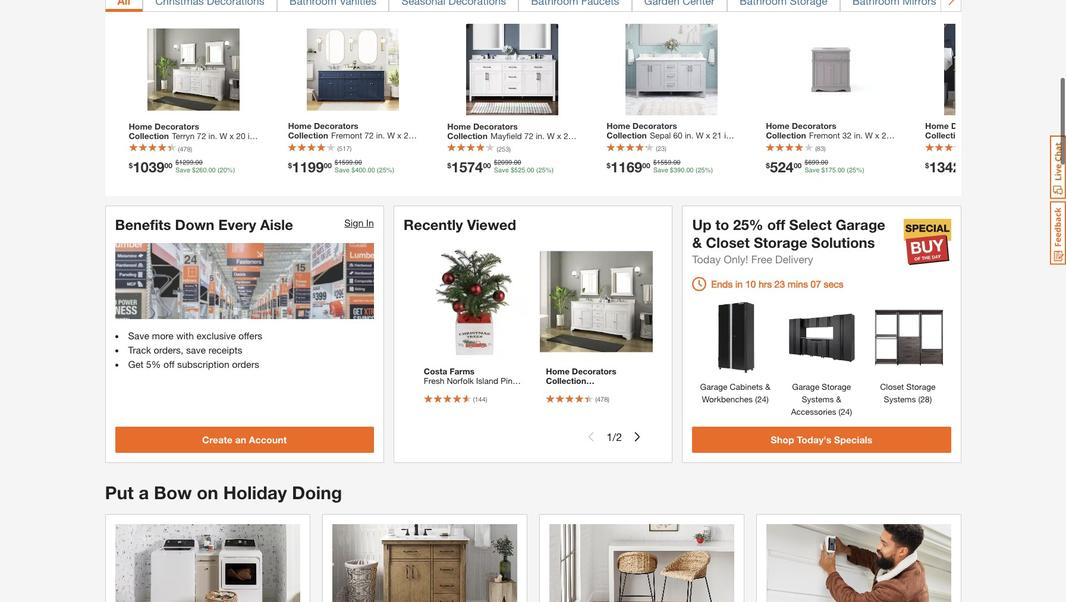 Task type: locate. For each thing, give the bounding box(es) containing it.
34 up 1169
[[622, 140, 631, 150]]

h for 1574
[[496, 140, 502, 150]]

terryn 72 in. w x 20 in. d x 35 in. h double sink freestanding bath vanity in white with white engineered stone top image
[[148, 24, 240, 116], [540, 246, 653, 359]]

2 horizontal spatial storage
[[907, 382, 936, 392]]

d for 1039
[[129, 140, 135, 150]]

home up "1039"
[[129, 121, 152, 131]]

garage inside garage cabinets & workbenches
[[701, 382, 728, 392]]

20 inside terryn 72 in. w x 20 in. d x 35 in. h double sink freestanding bath vanity in white with white engineered stone top
[[236, 131, 246, 141]]

5 home decorators collection from the left
[[766, 121, 837, 141]]

& inside garage storage systems & accessories
[[837, 395, 842, 405]]

1 systems from the left
[[802, 395, 834, 405]]

in inside terryn 72 in. w x 20 in. d x 35 in. h double sink freestanding bath vanity in white with white engineered stone top
[[224, 150, 230, 160]]

23
[[658, 145, 665, 153], [775, 279, 786, 290]]

34 up 1574
[[474, 140, 483, 150]]

stone
[[214, 159, 236, 170], [492, 159, 514, 170], [591, 424, 613, 434]]

closet
[[706, 235, 750, 251], [881, 382, 905, 392]]

( 478 )
[[178, 145, 192, 153], [596, 396, 610, 404]]

0 vertical spatial closet
[[706, 235, 750, 251]]

home for 1039
[[129, 121, 152, 131]]

vanity inside sepal 60 in. w x 21 in. d x 34 in. h double sink bath vanity in dove gray with white engineered marble top
[[607, 150, 629, 160]]

22 inside the 'fremont 72 in. w x 22 in. d x 34 in. h double sink freestanding bath vanity in navy blue with gray granite top'
[[404, 131, 413, 141]]

1 vertical spatial 10
[[424, 405, 433, 415]]

freestanding for 1199
[[288, 150, 337, 160]]

%) right the 390
[[705, 167, 713, 175]]

. left the 390
[[672, 159, 674, 167]]

sink inside home decorators collection terryn 72 in. w x 20 in. d x 35 in. h double sink freestanding bath vanity in white with white engineered stone top
[[606, 396, 622, 406]]

1 horizontal spatial systems
[[884, 395, 917, 405]]

1 horizontal spatial ( 478 )
[[596, 396, 610, 404]]

in.
[[209, 131, 217, 141], [248, 131, 257, 141], [376, 131, 385, 141], [536, 131, 545, 141], [685, 131, 694, 141], [725, 131, 733, 141], [855, 131, 863, 141], [155, 140, 164, 150], [288, 140, 297, 150], [326, 140, 335, 150], [448, 140, 456, 150], [485, 140, 494, 150], [633, 140, 642, 150], [766, 140, 775, 150], [804, 140, 813, 150], [488, 386, 496, 396], [583, 386, 592, 396], [622, 386, 631, 396], [558, 396, 567, 406], [436, 405, 444, 415]]

1 vertical spatial 24
[[841, 407, 851, 417]]

double up 1599
[[345, 140, 372, 150]]

d up 524
[[778, 140, 783, 150]]

3 home decorators collection from the left
[[448, 121, 518, 141]]

double up 1559
[[653, 140, 679, 150]]

h inside sepal 60 in. w x 21 in. d x 34 in. h double sink bath vanity in dove gray with white engineered marble top
[[645, 140, 651, 150]]

( 478 ) up '1'
[[596, 396, 610, 404]]

collection
[[129, 131, 169, 141], [288, 131, 328, 141], [448, 131, 488, 141], [607, 131, 647, 141], [766, 131, 807, 141], [926, 131, 966, 141], [546, 376, 587, 387]]

closet down the closet storage systems product image in the right of the page
[[881, 382, 905, 392]]

freestanding up this is the first slide icon on the right of the page
[[546, 405, 595, 415]]

72 inside the 'fremont 72 in. w x 22 in. d x 34 in. h double sink freestanding bath vanity in navy blue with gray granite top'
[[365, 131, 374, 141]]

1 vertical spatial terryn
[[546, 386, 569, 396]]

mayfield 72 in. w x 22 in. d x 34 in. h double sink bath vanity in white with white engineered stone top image
[[466, 24, 558, 116]]

freestanding left 1299 in the left top of the page
[[129, 150, 177, 160]]

34 for 1199
[[314, 140, 323, 150]]

vanity inside fremont 32 in. w x 22 in. d x 34 in. h single sink freestanding bath vanity in gray with gray granite top
[[837, 150, 859, 160]]

tall
[[447, 405, 459, 415]]

35 right decor
[[546, 396, 556, 406]]

h inside the 'fremont 72 in. w x 22 in. d x 34 in. h double sink freestanding bath vanity in navy blue with gray granite top'
[[337, 140, 343, 150]]

25 inside $ 1169 00 $ 1559 . 00 save $ 390 . 00 ( 25 %)
[[698, 167, 705, 175]]

22 inside fremont 32 in. w x 22 in. d x 34 in. h single sink freestanding bath vanity in gray with gray granite top
[[882, 131, 892, 141]]

1 25 from the left
[[379, 167, 387, 175]]

top right 2099
[[516, 159, 530, 170]]

d
[[129, 140, 135, 150], [299, 140, 305, 150], [459, 140, 465, 150], [607, 140, 613, 150], [778, 140, 783, 150], [633, 386, 639, 396]]

%) for 1574
[[546, 167, 554, 175]]

save for 1169
[[654, 167, 669, 175]]

w inside terryn 72 in. w x 20 in. d x 35 in. h double sink freestanding bath vanity in white with white engineered stone top
[[220, 131, 227, 141]]

granite
[[345, 159, 372, 170], [804, 159, 831, 170]]

off down "orders,"
[[164, 359, 175, 370]]

bath inside home decorators collection terryn 72 in. w x 20 in. d x 35 in. h double sink freestanding bath vanity in white with white engineered stone top
[[597, 405, 615, 415]]

2 22 from the left
[[564, 131, 573, 141]]

home right pine
[[546, 367, 570, 377]]

0 horizontal spatial storage
[[754, 235, 808, 251]]

%) inside $ 1169 00 $ 1559 . 00 save $ 390 . 00 ( 25 %)
[[705, 167, 713, 175]]

478 up '1'
[[597, 396, 608, 404]]

0 vertical spatial terryn
[[172, 131, 195, 141]]

h inside mayfield 72 in. w x 22 in. d x 34 in. h double sink bath vanity in white with white engineered stone top
[[496, 140, 502, 150]]

( 24 ) for workbenches
[[753, 395, 769, 405]]

24 for garage cabinets & workbenches
[[758, 395, 767, 405]]

0 horizontal spatial 20
[[220, 167, 227, 175]]

in inside fremont 32 in. w x 22 in. d x 34 in. h single sink freestanding bath vanity in gray with gray granite top
[[862, 150, 868, 160]]

$ 1199 00 $ 1599 . 00 save $ 400 . 00 ( 25 %)
[[288, 159, 395, 176]]

double inside the 'fremont 72 in. w x 22 in. d x 34 in. h double sink freestanding bath vanity in navy blue with gray granite top'
[[345, 140, 372, 150]]

2 fremont from the left
[[810, 131, 841, 141]]

34 left 83 on the top
[[792, 140, 802, 150]]

home up blue
[[288, 121, 312, 131]]

h inside terryn 72 in. w x 20 in. d x 35 in. h double sink freestanding bath vanity in white with white engineered stone top
[[166, 140, 172, 150]]

save for 1199
[[335, 167, 350, 175]]

h inside home decorators collection terryn 72 in. w x 20 in. d x 35 in. h double sink freestanding bath vanity in white with white engineered stone top
[[569, 396, 575, 406]]

%) right 260
[[227, 167, 235, 175]]

garage up workbenches
[[701, 382, 728, 392]]

vanity down '32'
[[837, 150, 859, 160]]

feedback link image
[[1051, 201, 1067, 265]]

00 right 260
[[209, 167, 216, 175]]

2 horizontal spatial 22
[[882, 131, 892, 141]]

home for 1574
[[448, 121, 471, 131]]

25 for 1199
[[379, 167, 387, 175]]

freestanding inside fremont 32 in. w x 22 in. d x 34 in. h single sink freestanding bath vanity in gray with gray granite top
[[766, 150, 815, 160]]

vanity up 260
[[199, 150, 222, 160]]

d inside fremont 32 in. w x 22 in. d x 34 in. h single sink freestanding bath vanity in gray with gray granite top
[[778, 140, 783, 150]]

indoor
[[424, 386, 448, 396]]

collection up 1574
[[448, 131, 488, 141]]

up
[[693, 217, 712, 233]]

double up 1299 in the left top of the page
[[175, 140, 201, 150]]

x up next slide "image"
[[642, 386, 646, 396]]

home for 1169
[[607, 121, 631, 131]]

sink inside mayfield 72 in. w x 22 in. d x 34 in. h double sink bath vanity in white with white engineered stone top
[[533, 140, 550, 150]]

h inside fremont 32 in. w x 22 in. d x 34 in. h single sink freestanding bath vanity in gray with gray granite top
[[815, 140, 821, 150]]

top right '1'
[[615, 424, 628, 434]]

0 horizontal spatial 24
[[758, 395, 767, 405]]

home decorators collection up ( 253 )
[[448, 121, 518, 141]]

recently viewed
[[404, 217, 517, 233]]

. right 1599
[[366, 167, 368, 175]]

72 for 1574
[[525, 131, 534, 141]]

x
[[230, 131, 234, 141], [397, 131, 402, 141], [557, 131, 562, 141], [706, 131, 711, 141], [876, 131, 880, 141], [137, 140, 141, 150], [308, 140, 312, 150], [467, 140, 471, 150], [615, 140, 620, 150], [786, 140, 790, 150], [604, 386, 608, 396], [642, 386, 646, 396]]

5 %) from the left
[[857, 167, 865, 175]]

25 right the 390
[[698, 167, 705, 175]]

( 24 )
[[753, 395, 769, 405], [837, 407, 853, 417]]

& right cabinets
[[766, 382, 771, 392]]

gray
[[662, 150, 680, 160], [870, 150, 888, 160], [325, 159, 343, 170], [784, 159, 802, 170]]

3 %) from the left
[[546, 167, 554, 175]]

d inside terryn 72 in. w x 20 in. d x 35 in. h double sink freestanding bath vanity in white with white engineered stone top
[[129, 140, 135, 150]]

2 vertical spatial &
[[837, 395, 842, 405]]

garage inside garage storage systems & accessories
[[793, 382, 820, 392]]

home
[[129, 121, 152, 131], [288, 121, 312, 131], [448, 121, 471, 131], [607, 121, 631, 131], [766, 121, 790, 131], [926, 121, 949, 131], [546, 367, 570, 377]]

0 vertical spatial ( 478 )
[[178, 145, 192, 153]]

0 horizontal spatial 478
[[180, 145, 191, 153]]

34 inside sepal 60 in. w x 21 in. d x 34 in. h double sink bath vanity in dove gray with white engineered marble top
[[622, 140, 631, 150]]

double up 2099
[[505, 140, 531, 150]]

00 right 1299 in the left top of the page
[[196, 159, 203, 167]]

sign in card banner image
[[115, 243, 374, 320]]

sepal 60 in. w x 21 in. d x 34 in. h double sink bath vanity in dove gray with white engineered marble top image
[[626, 24, 718, 116]]

1 horizontal spatial granite
[[804, 159, 831, 170]]

1 horizontal spatial 22
[[564, 131, 573, 141]]

save left the 175
[[805, 167, 820, 175]]

d for 1574
[[459, 140, 465, 150]]

%)
[[227, 167, 235, 175], [387, 167, 395, 175], [546, 167, 554, 175], [705, 167, 713, 175], [857, 167, 865, 175]]

exclusive
[[197, 330, 236, 342]]

fremont for 524
[[810, 131, 841, 141]]

with inside mayfield 72 in. w x 22 in. d x 34 in. h double sink bath vanity in white with white engineered stone top
[[505, 150, 520, 160]]

0 horizontal spatial 23
[[658, 145, 665, 153]]

0 vertical spatial ( 24 )
[[753, 395, 769, 405]]

1 horizontal spatial terryn 72 in. w x 20 in. d x 35 in. h double sink freestanding bath vanity in white with white engineered stone top image
[[540, 246, 653, 359]]

double for 1574
[[505, 140, 531, 150]]

34 inside fremont 32 in. w x 22 in. d x 34 in. h single sink freestanding bath vanity in gray with gray granite top
[[792, 140, 802, 150]]

systems left 28
[[884, 395, 917, 405]]

fremont 32 in. w x 22 in. d x 34 in. h single sink freestanding bath vanity in gray with gray granite top image
[[785, 24, 877, 116]]

systems
[[802, 395, 834, 405], [884, 395, 917, 405]]

1 22 from the left
[[404, 131, 413, 141]]

image for up to 35% off image
[[549, 525, 735, 603]]

1039
[[133, 159, 165, 176]]

double inside mayfield 72 in. w x 22 in. d x 34 in. h double sink bath vanity in white with white engineered stone top
[[505, 140, 531, 150]]

home decorators collection for 1199
[[288, 121, 359, 141]]

farms
[[450, 367, 475, 377]]

0 horizontal spatial closet
[[706, 235, 750, 251]]

sink up the 390
[[682, 140, 698, 150]]

collection inside home decorators collection terryn 72 in. w x 20 in. d x 35 in. h double sink freestanding bath vanity in white with white engineered stone top
[[546, 376, 587, 387]]

1 horizontal spatial 20
[[236, 131, 246, 141]]

sink inside the 'fremont 72 in. w x 22 in. d x 34 in. h double sink freestanding bath vanity in navy blue with gray granite top'
[[374, 140, 390, 150]]

22 inside mayfield 72 in. w x 22 in. d x 34 in. h double sink bath vanity in white with white engineered stone top
[[564, 131, 573, 141]]

( 478 ) up 1299 in the left top of the page
[[178, 145, 192, 153]]

image for up to $500 off image
[[115, 525, 300, 603]]

sepal
[[650, 131, 671, 141]]

save left 260
[[175, 167, 190, 175]]

1 / 2
[[607, 431, 622, 444]]

1 fremont from the left
[[331, 131, 362, 141]]

freestanding inside terryn 72 in. w x 20 in. d x 35 in. h double sink freestanding bath vanity in white with white engineered stone top
[[129, 150, 177, 160]]

00
[[196, 159, 203, 167], [355, 159, 362, 167], [514, 159, 522, 167], [674, 159, 681, 167], [822, 159, 829, 167], [165, 162, 173, 170], [324, 162, 332, 170], [483, 162, 491, 170], [643, 162, 651, 170], [794, 162, 802, 170], [209, 167, 216, 175], [368, 167, 375, 175], [527, 167, 535, 175], [687, 167, 694, 175], [838, 167, 846, 175]]

%) inside $ 524 00 $ 699 . 00 save $ 175 . 00 ( 25 %)
[[857, 167, 865, 175]]

72 for 1199
[[365, 131, 374, 141]]

& inside up to 25% off select garage & closet storage solutions today only! free delivery
[[693, 235, 702, 251]]

( 83 )
[[816, 145, 826, 153]]

h
[[166, 140, 172, 150], [337, 140, 343, 150], [496, 140, 502, 150], [645, 140, 651, 150], [815, 140, 821, 150], [569, 396, 575, 406]]

00 right 1559
[[674, 159, 681, 167]]

2 home decorators collection from the left
[[288, 121, 359, 141]]

478 up 1299 in the left top of the page
[[180, 145, 191, 153]]

save inside the $ 1039 00 $ 1299 . 00 save $ 260 . 00 ( 20 %)
[[175, 167, 190, 175]]

w inside sepal 60 in. w x 21 in. d x 34 in. h double sink bath vanity in dove gray with white engineered marble top
[[696, 131, 704, 141]]

collection up "1039"
[[129, 131, 169, 141]]

engineered left '1'
[[546, 424, 588, 434]]

1 horizontal spatial 23
[[775, 279, 786, 290]]

w inside the 'fremont 72 in. w x 22 in. d x 34 in. h double sink freestanding bath vanity in navy blue with gray granite top'
[[387, 131, 395, 141]]

0 vertical spatial 20
[[236, 131, 246, 141]]

( 144 )
[[474, 396, 488, 404]]

32
[[843, 131, 852, 141]]

engineered left 2099
[[448, 159, 490, 170]]

fremont inside fremont 32 in. w x 22 in. d x 34 in. h single sink freestanding bath vanity in gray with gray granite top
[[810, 131, 841, 141]]

$
[[175, 159, 179, 167], [335, 159, 339, 167], [494, 159, 498, 167], [654, 159, 657, 167], [805, 159, 809, 167], [129, 162, 133, 170], [288, 162, 292, 170], [448, 162, 452, 170], [607, 162, 611, 170], [766, 162, 770, 170], [926, 162, 930, 170], [192, 167, 196, 175], [352, 167, 355, 175], [511, 167, 515, 175], [670, 167, 674, 175], [822, 167, 826, 175]]

( 24 ) up shop today's specials
[[837, 407, 853, 417]]

bow
[[154, 483, 192, 504]]

1 vertical spatial &
[[766, 382, 771, 392]]

w for 1169
[[696, 131, 704, 141]]

ends in 10 hrs 23 mins 07 secs
[[712, 279, 844, 290]]

( 253 )
[[497, 145, 511, 153]]

1 %) from the left
[[227, 167, 235, 175]]

1 horizontal spatial 10
[[746, 279, 757, 290]]

collection for 1199
[[288, 131, 328, 141]]

( 517 )
[[338, 145, 352, 153]]

collection right pine
[[546, 376, 587, 387]]

1 vertical spatial 23
[[775, 279, 786, 290]]

1 horizontal spatial 24
[[841, 407, 851, 417]]

sink inside fremont 32 in. w x 22 in. d x 34 in. h single sink freestanding bath vanity in gray with gray granite top
[[849, 140, 865, 150]]

sink right mayfield
[[533, 140, 550, 150]]

home up 1169
[[607, 121, 631, 131]]

1 horizontal spatial terryn
[[546, 386, 569, 396]]

1 horizontal spatial garage
[[793, 382, 820, 392]]

white
[[233, 150, 254, 160], [481, 150, 502, 160], [522, 150, 544, 160], [700, 150, 721, 160], [147, 159, 168, 170], [555, 415, 576, 425], [597, 415, 618, 425]]

2 25 from the left
[[539, 167, 546, 175]]

sink right the "single"
[[849, 140, 865, 150]]

2 vertical spatial 20
[[611, 386, 620, 396]]

1 vertical spatial off
[[164, 359, 175, 370]]

00 left 699
[[794, 162, 802, 170]]

granite inside the 'fremont 72 in. w x 22 in. d x 34 in. h double sink freestanding bath vanity in navy blue with gray granite top'
[[345, 159, 372, 170]]

w inside mayfield 72 in. w x 22 in. d x 34 in. h double sink bath vanity in white with white engineered stone top
[[547, 131, 555, 141]]

3 25 from the left
[[698, 167, 705, 175]]

260
[[196, 167, 207, 175]]

home decorators collection up 1299 in the left top of the page
[[129, 121, 199, 141]]

collection for 1169
[[607, 131, 647, 141]]

1 horizontal spatial storage
[[822, 382, 852, 392]]

%) down navy at the top left
[[387, 167, 395, 175]]

down
[[175, 217, 215, 233]]

granite down '( 83 )'
[[804, 159, 831, 170]]

0 vertical spatial 10
[[746, 279, 757, 290]]

0 horizontal spatial 10
[[424, 405, 433, 415]]

create an account button
[[115, 427, 374, 454]]

home decorators collection link
[[926, 121, 1056, 170]]

4 34 from the left
[[792, 140, 802, 150]]

x up the $ 1039 00 $ 1299 . 00 save $ 260 . 00 ( 20 %)
[[230, 131, 234, 141]]

2 horizontal spatial &
[[837, 395, 842, 405]]

home for 1199
[[288, 121, 312, 131]]

vanity up 400
[[359, 150, 381, 160]]

%) for 524
[[857, 167, 865, 175]]

&
[[693, 235, 702, 251], [766, 382, 771, 392], [837, 395, 842, 405]]

0 vertical spatial off
[[768, 217, 786, 233]]

1 vertical spatial 20
[[220, 167, 227, 175]]

vanity left ( 253 )
[[448, 150, 470, 160]]

0 vertical spatial &
[[693, 235, 702, 251]]

1 vertical spatial 35
[[546, 396, 556, 406]]

0 horizontal spatial &
[[693, 235, 702, 251]]

engineered inside sepal 60 in. w x 21 in. d x 34 in. h double sink bath vanity in dove gray with white engineered marble top
[[607, 159, 649, 170]]

0 horizontal spatial granite
[[345, 159, 372, 170]]

390
[[674, 167, 685, 175]]

home inside home decorators collection terryn 72 in. w x 20 in. d x 35 in. h double sink freestanding bath vanity in white with white engineered stone top
[[546, 367, 570, 377]]

systems up 'accessories'
[[802, 395, 834, 405]]

home decorators collection up 83 on the top
[[766, 121, 837, 141]]

4 home decorators collection from the left
[[607, 121, 678, 141]]

decorators for 1039
[[155, 121, 199, 131]]

0 horizontal spatial ( 24 )
[[753, 395, 769, 405]]

fremont
[[331, 131, 362, 141], [810, 131, 841, 141]]

1 horizontal spatial off
[[768, 217, 786, 233]]

top right 400
[[374, 159, 388, 170]]

sink inside sepal 60 in. w x 21 in. d x 34 in. h double sink bath vanity in dove gray with white engineered marble top
[[682, 140, 698, 150]]

1 horizontal spatial fremont
[[810, 131, 841, 141]]

4 25 from the left
[[850, 167, 857, 175]]

%) inside the $ 1039 00 $ 1299 . 00 save $ 260 . 00 ( 20 %)
[[227, 167, 235, 175]]

off
[[768, 217, 786, 233], [164, 359, 175, 370]]

storage inside garage storage systems & accessories
[[822, 382, 852, 392]]

top inside sepal 60 in. w x 21 in. d x 34 in. h double sink bath vanity in dove gray with white engineered marble top
[[679, 159, 693, 170]]

engineered
[[170, 159, 212, 170], [448, 159, 490, 170], [607, 159, 649, 170], [546, 424, 588, 434]]

2 horizontal spatial stone
[[591, 424, 613, 434]]

mayfield
[[491, 131, 522, 141]]

0 vertical spatial terryn 72 in. w x 20 in. d x 35 in. h double sink freestanding bath vanity in white with white engineered stone top image
[[148, 24, 240, 116]]

1299
[[179, 159, 194, 167]]

6 home decorators collection from the left
[[926, 121, 996, 141]]

34 up 1199 in the top left of the page
[[314, 140, 323, 150]]

2 horizontal spatial 20
[[611, 386, 620, 396]]

storage up free delivery
[[754, 235, 808, 251]]

top
[[239, 159, 252, 170], [374, 159, 388, 170], [516, 159, 530, 170], [679, 159, 693, 170], [834, 159, 847, 170], [615, 424, 628, 434]]

1 horizontal spatial stone
[[492, 159, 514, 170]]

( 28 )
[[917, 395, 933, 405]]

0 vertical spatial 23
[[658, 145, 665, 153]]

0 horizontal spatial off
[[164, 359, 175, 370]]

freestanding
[[129, 150, 177, 160], [288, 150, 337, 160], [766, 150, 815, 160], [546, 405, 595, 415]]

1 vertical spatial ( 24 )
[[837, 407, 853, 417]]

sign
[[345, 217, 364, 229]]

double for 1039
[[175, 140, 201, 150]]

1 horizontal spatial 478
[[597, 396, 608, 404]]

garage inside up to 25% off select garage & closet storage solutions today only! free delivery
[[836, 217, 886, 233]]

0 horizontal spatial terryn
[[172, 131, 195, 141]]

35
[[144, 140, 153, 150], [546, 396, 556, 406]]

with inside sepal 60 in. w x 21 in. d x 34 in. h double sink bath vanity in dove gray with white engineered marble top
[[682, 150, 698, 160]]

1 horizontal spatial &
[[766, 382, 771, 392]]

h for 1039
[[166, 140, 172, 150]]

$ 524 00 $ 699 . 00 save $ 175 . 00 ( 25 %)
[[766, 159, 865, 176]]

home decorators collection up 'dove'
[[607, 121, 678, 141]]

25 right 525
[[539, 167, 546, 175]]

2 granite from the left
[[804, 159, 831, 170]]

1 vertical spatial terryn 72 in. w x 20 in. d x 35 in. h double sink freestanding bath vanity in white with white engineered stone top image
[[540, 246, 653, 359]]

0 horizontal spatial garage
[[701, 382, 728, 392]]

top right 1559
[[679, 159, 693, 170]]

storage inside closet storage systems
[[907, 382, 936, 392]]

3 22 from the left
[[882, 131, 892, 141]]

sink inside terryn 72 in. w x 20 in. d x 35 in. h double sink freestanding bath vanity in white with white engineered stone top
[[203, 140, 220, 150]]

benefits down every aisle
[[115, 217, 293, 233]]

benefits
[[115, 217, 171, 233]]

3 34 from the left
[[622, 140, 631, 150]]

34 inside mayfield 72 in. w x 22 in. d x 34 in. h double sink bath vanity in white with white engineered stone top
[[474, 140, 483, 150]]

collection up 'dove'
[[607, 131, 647, 141]]

collection for 1574
[[448, 131, 488, 141]]

0 horizontal spatial 22
[[404, 131, 413, 141]]

1559
[[657, 159, 672, 167]]

w for 1199
[[387, 131, 395, 141]]

fremont up ( 517 ) at the top of the page
[[331, 131, 362, 141]]

( inside the $ 1574 00 $ 2099 . 00 save $ 525 . 00 ( 25 %)
[[537, 167, 539, 175]]

1 horizontal spatial ( 24 )
[[837, 407, 853, 417]]

25 inside the $ 1574 00 $ 2099 . 00 save $ 525 . 00 ( 25 %)
[[539, 167, 546, 175]]

)
[[191, 145, 192, 153], [350, 145, 352, 153], [510, 145, 511, 153], [665, 145, 667, 153], [825, 145, 826, 153], [767, 395, 769, 405], [930, 395, 933, 405], [486, 396, 488, 404], [608, 396, 610, 404], [851, 407, 853, 417]]

save inside the $ 1574 00 $ 2099 . 00 save $ 525 . 00 ( 25 %)
[[494, 167, 509, 175]]

. left the 175
[[820, 159, 822, 167]]

stone inside home decorators collection terryn 72 in. w x 20 in. d x 35 in. h double sink freestanding bath vanity in white with white engineered stone top
[[591, 424, 613, 434]]

bath inside sepal 60 in. w x 21 in. d x 34 in. h double sink bath vanity in dove gray with white engineered marble top
[[700, 140, 718, 150]]

double up this is the first slide icon on the right of the page
[[577, 396, 604, 406]]

d up blue
[[299, 140, 305, 150]]

72 inside terryn 72 in. w x 20 in. d x 35 in. h double sink freestanding bath vanity in white with white engineered stone top
[[197, 131, 206, 141]]

freestanding inside the 'fremont 72 in. w x 22 in. d x 34 in. h double sink freestanding bath vanity in navy blue with gray granite top'
[[288, 150, 337, 160]]

fremont 32 in. w x 22 in. d x 34 in. h single sink freestanding bath vanity in gray with gray granite top
[[766, 131, 892, 170]]

/
[[613, 431, 616, 444]]

. left 525
[[513, 159, 514, 167]]

double
[[175, 140, 201, 150], [345, 140, 372, 150], [505, 140, 531, 150], [653, 140, 679, 150], [577, 396, 604, 406]]

save
[[175, 167, 190, 175], [335, 167, 350, 175], [494, 167, 509, 175], [654, 167, 669, 175], [805, 167, 820, 175], [128, 330, 149, 342]]

0 horizontal spatial systems
[[802, 395, 834, 405]]

0 vertical spatial 24
[[758, 395, 767, 405]]

2 34 from the left
[[474, 140, 483, 150]]

w left 21 at the right
[[696, 131, 704, 141]]

d up "1039"
[[129, 140, 135, 150]]

vanity inside the 'fremont 72 in. w x 22 in. d x 34 in. h double sink freestanding bath vanity in navy blue with gray granite top'
[[359, 150, 381, 160]]

0 horizontal spatial 35
[[144, 140, 153, 150]]

garage cabinets & workbenches
[[701, 382, 771, 405]]

5%
[[146, 359, 161, 370]]

d up next slide "image"
[[633, 386, 639, 396]]

0 vertical spatial 35
[[144, 140, 153, 150]]

home up 524
[[766, 121, 790, 131]]

1 home decorators collection from the left
[[129, 121, 199, 141]]

1 34 from the left
[[314, 140, 323, 150]]

stone inside terryn 72 in. w x 20 in. d x 35 in. h double sink freestanding bath vanity in white with white engineered stone top
[[214, 159, 236, 170]]

freestanding left ( 517 ) at the top of the page
[[288, 150, 337, 160]]

closet inside up to 25% off select garage & closet storage solutions today only! free delivery
[[706, 235, 750, 251]]

closet storage systems
[[881, 382, 936, 405]]

garage up solutions
[[836, 217, 886, 233]]

w inside fremont 32 in. w x 22 in. d x 34 in. h single sink freestanding bath vanity in gray with gray granite top
[[866, 131, 873, 141]]

2 %) from the left
[[387, 167, 395, 175]]

save left 400
[[335, 167, 350, 175]]

save left the 390
[[654, 167, 669, 175]]

2 horizontal spatial garage
[[836, 217, 886, 233]]

garage for garage cabinets & workbenches
[[701, 382, 728, 392]]

10 left hrs
[[746, 279, 757, 290]]

to
[[716, 217, 730, 233]]

d inside home decorators collection terryn 72 in. w x 20 in. d x 35 in. h double sink freestanding bath vanity in white with white engineered stone top
[[633, 386, 639, 396]]

workbenches
[[702, 395, 753, 405]]

( 24 ) down cabinets
[[753, 395, 769, 405]]

decorators
[[155, 121, 199, 131], [314, 121, 359, 131], [474, 121, 518, 131], [633, 121, 678, 131], [792, 121, 837, 131], [952, 121, 996, 131], [572, 367, 617, 377]]

create an account
[[202, 434, 287, 446]]

34 for 524
[[792, 140, 802, 150]]

1 vertical spatial 478
[[597, 396, 608, 404]]

w right '32'
[[866, 131, 873, 141]]

1 horizontal spatial closet
[[881, 382, 905, 392]]

1 granite from the left
[[345, 159, 372, 170]]

home for 524
[[766, 121, 790, 131]]

0 horizontal spatial stone
[[214, 159, 236, 170]]

systems inside garage storage systems & accessories
[[802, 395, 834, 405]]

1 horizontal spatial 35
[[546, 396, 556, 406]]

terryn up 1299 in the left top of the page
[[172, 131, 195, 141]]

storage up "( 28 )"
[[907, 382, 936, 392]]

1 vertical spatial closet
[[881, 382, 905, 392]]

35 up "1039"
[[144, 140, 153, 150]]

save inside $ 1199 00 $ 1599 . 00 save $ 400 . 00 ( 25 %)
[[335, 167, 350, 175]]

garage cabinets & workbenches product image image
[[699, 301, 773, 375]]

melpark 48 in. w x 22 in. d x 34 in. h single sink bath vanity in antique oak with white engineered marble top image
[[945, 24, 1037, 116]]

save up track
[[128, 330, 149, 342]]

vanity left 'dove'
[[607, 150, 629, 160]]

22
[[404, 131, 413, 141], [564, 131, 573, 141], [882, 131, 892, 141]]

double inside home decorators collection terryn 72 in. w x 20 in. d x 35 in. h double sink freestanding bath vanity in white with white engineered stone top
[[577, 396, 604, 406]]

0 horizontal spatial fremont
[[331, 131, 362, 141]]

engineered right "1039"
[[170, 159, 212, 170]]

x left 21 at the right
[[706, 131, 711, 141]]

4 %) from the left
[[705, 167, 713, 175]]

save inside $ 524 00 $ 699 . 00 save $ 175 . 00 ( 25 %)
[[805, 167, 820, 175]]

2 systems from the left
[[884, 395, 917, 405]]



Task type: describe. For each thing, give the bounding box(es) containing it.
white inside sepal 60 in. w x 21 in. d x 34 in. h double sink bath vanity in dove gray with white engineered marble top
[[700, 150, 721, 160]]

decorators for 1574
[[474, 121, 518, 131]]

72 for 1039
[[197, 131, 206, 141]]

create
[[202, 434, 233, 446]]

vanity inside terryn 72 in. w x 20 in. d x 35 in. h double sink freestanding bath vanity in white with white engineered stone top
[[199, 150, 222, 160]]

double for 1199
[[345, 140, 372, 150]]

%) for 1039
[[227, 167, 235, 175]]

bath inside mayfield 72 in. w x 22 in. d x 34 in. h double sink bath vanity in white with white engineered stone top
[[552, 140, 569, 150]]

orders
[[232, 359, 259, 370]]

terryn inside home decorators collection terryn 72 in. w x 20 in. d x 35 in. h double sink freestanding bath vanity in white with white engineered stone top
[[546, 386, 569, 396]]

h for 1199
[[337, 140, 343, 150]]

costa farms fresh norfolk island pine indoor plant in 4 in. decor pot, avg. shipping height 10 in. tall
[[424, 367, 521, 415]]

single
[[823, 140, 846, 150]]

00 left 1599
[[324, 162, 332, 170]]

aisle
[[260, 217, 293, 233]]

1 vertical spatial ( 478 )
[[596, 396, 610, 404]]

freestanding for 1039
[[129, 150, 177, 160]]

& inside garage cabinets & workbenches
[[766, 382, 771, 392]]

save inside save more with exclusive offers track orders, save receipts get 5% off subscription orders
[[128, 330, 149, 342]]

select
[[790, 217, 832, 233]]

cabinets
[[730, 382, 763, 392]]

d for 1199
[[299, 140, 305, 150]]

home up $ 1342
[[926, 121, 949, 131]]

systems for closet
[[884, 395, 917, 405]]

( 23 )
[[656, 145, 667, 153]]

d for 524
[[778, 140, 783, 150]]

top inside terryn 72 in. w x 20 in. d x 35 in. h double sink freestanding bath vanity in white with white engineered stone top
[[239, 159, 252, 170]]

$ 1574 00 $ 2099 . 00 save $ 525 . 00 ( 25 %)
[[448, 159, 554, 176]]

more
[[152, 330, 174, 342]]

22 for 524
[[882, 131, 892, 141]]

sink for 1039
[[203, 140, 220, 150]]

closet storage systems product image image
[[872, 301, 945, 375]]

35 inside home decorators collection terryn 72 in. w x 20 in. d x 35 in. h double sink freestanding bath vanity in white with white engineered stone top
[[546, 396, 556, 406]]

. left 400
[[353, 159, 355, 167]]

bath inside the 'fremont 72 in. w x 22 in. d x 34 in. h double sink freestanding bath vanity in navy blue with gray granite top'
[[339, 150, 356, 160]]

sink for 524
[[849, 140, 865, 150]]

( 24 ) for &
[[837, 407, 853, 417]]

35 inside terryn 72 in. w x 20 in. d x 35 in. h double sink freestanding bath vanity in white with white engineered stone top
[[144, 140, 153, 150]]

pine
[[501, 376, 517, 387]]

25 for 1169
[[698, 167, 705, 175]]

free delivery
[[752, 253, 814, 266]]

this is the first slide image
[[587, 432, 596, 442]]

with inside home decorators collection terryn 72 in. w x 20 in. d x 35 in. h double sink freestanding bath vanity in white with white engineered stone top
[[579, 415, 594, 425]]

height
[[496, 396, 520, 406]]

00 right the 175
[[838, 167, 846, 175]]

top inside fremont 32 in. w x 22 in. d x 34 in. h single sink freestanding bath vanity in gray with gray granite top
[[834, 159, 847, 170]]

home decorators collection for 1039
[[129, 121, 199, 141]]

in
[[366, 217, 374, 229]]

navy
[[392, 150, 411, 160]]

collection up 1342
[[926, 131, 966, 141]]

storage for closet storage systems
[[907, 382, 936, 392]]

x up "1039"
[[137, 140, 141, 150]]

2
[[616, 431, 622, 444]]

07
[[811, 279, 822, 290]]

sink for 1169
[[682, 140, 698, 150]]

pot,
[[424, 396, 439, 406]]

freestanding for 524
[[766, 150, 815, 160]]

4
[[481, 386, 485, 396]]

holiday
[[223, 483, 287, 504]]

( inside $ 524 00 $ 699 . 00 save $ 175 . 00 ( 25 %)
[[847, 167, 850, 175]]

fresh norfolk island pine indoor plant in 4 in. decor pot, avg. shipping height 10 in. tall image
[[418, 246, 531, 359]]

sink for 1574
[[533, 140, 550, 150]]

island
[[476, 376, 499, 387]]

25 for 524
[[850, 167, 857, 175]]

collection for 524
[[766, 131, 807, 141]]

next arrow image
[[946, 0, 956, 6]]

off inside save more with exclusive offers track orders, save receipts get 5% off subscription orders
[[164, 359, 175, 370]]

marble
[[651, 159, 677, 170]]

on
[[197, 483, 218, 504]]

bath inside fremont 32 in. w x 22 in. d x 34 in. h single sink freestanding bath vanity in gray with gray granite top
[[817, 150, 835, 160]]

2099
[[498, 159, 513, 167]]

175
[[826, 167, 836, 175]]

stone inside mayfield 72 in. w x 22 in. d x 34 in. h double sink bath vanity in white with white engineered stone top
[[492, 159, 514, 170]]

decorators for 1169
[[633, 121, 678, 131]]

$ 1039 00 $ 1299 . 00 save $ 260 . 00 ( 20 %)
[[129, 159, 235, 176]]

accessories
[[792, 407, 837, 417]]

home decorators collection for 1574
[[448, 121, 518, 141]]

21
[[713, 131, 722, 141]]

w for 1574
[[547, 131, 555, 141]]

subscription
[[177, 359, 230, 370]]

. right 1299 in the left top of the page
[[207, 167, 209, 175]]

( inside $ 1199 00 $ 1599 . 00 save $ 400 . 00 ( 25 %)
[[377, 167, 379, 175]]

. right 1559
[[685, 167, 687, 175]]

72 inside home decorators collection terryn 72 in. w x 20 in. d x 35 in. h double sink freestanding bath vanity in white with white engineered stone top
[[571, 386, 581, 396]]

60
[[674, 131, 683, 141]]

h for 1169
[[645, 140, 651, 150]]

put
[[105, 483, 134, 504]]

home decorators collection for 524
[[766, 121, 837, 141]]

fresh
[[424, 376, 445, 387]]

sepal 60 in. w x 21 in. d x 34 in. h double sink bath vanity in dove gray with white engineered marble top
[[607, 131, 733, 170]]

x up 524
[[786, 140, 790, 150]]

top inside mayfield 72 in. w x 22 in. d x 34 in. h double sink bath vanity in white with white engineered stone top
[[516, 159, 530, 170]]

solutions
[[812, 235, 876, 251]]

34 for 1169
[[622, 140, 631, 150]]

decorators for 1199
[[314, 121, 359, 131]]

. right 699
[[836, 167, 838, 175]]

an
[[235, 434, 246, 446]]

offers
[[239, 330, 263, 342]]

with inside fremont 32 in. w x 22 in. d x 34 in. h single sink freestanding bath vanity in gray with gray granite top
[[766, 159, 782, 170]]

today only!
[[693, 253, 749, 266]]

w for 524
[[866, 131, 873, 141]]

storage for garage storage systems & accessories
[[822, 382, 852, 392]]

253
[[499, 145, 510, 153]]

top inside home decorators collection terryn 72 in. w x 20 in. d x 35 in. h double sink freestanding bath vanity in white with white engineered stone top
[[615, 424, 628, 434]]

top inside the 'fremont 72 in. w x 22 in. d x 34 in. h double sink freestanding bath vanity in navy blue with gray granite top'
[[374, 159, 388, 170]]

( inside $ 1169 00 $ 1559 . 00 save $ 390 . 00 ( 25 %)
[[696, 167, 698, 175]]

storage inside up to 25% off select garage & closet storage solutions today only! free delivery
[[754, 235, 808, 251]]

double for 1169
[[653, 140, 679, 150]]

special buy logo image
[[904, 219, 952, 266]]

$ inside $ 1342
[[926, 162, 930, 170]]

viewed
[[467, 217, 517, 233]]

00 down 'dove'
[[643, 162, 651, 170]]

fremont 72 in. w x 22 in. d x 34 in. h double sink freestanding bath vanity in navy blue with gray granite top
[[288, 131, 413, 170]]

norfolk
[[447, 376, 474, 387]]

00 right 2099
[[514, 159, 522, 167]]

gray inside the 'fremont 72 in. w x 22 in. d x 34 in. h double sink freestanding bath vanity in navy blue with gray granite top'
[[325, 159, 343, 170]]

%) for 1169
[[705, 167, 713, 175]]

terryn inside terryn 72 in. w x 20 in. d x 35 in. h double sink freestanding bath vanity in white with white engineered stone top
[[172, 131, 195, 141]]

22 for 1574
[[564, 131, 573, 141]]

decorators inside home decorators collection terryn 72 in. w x 20 in. d x 35 in. h double sink freestanding bath vanity in white with white engineered stone top
[[572, 367, 617, 377]]

34 for 1574
[[474, 140, 483, 150]]

20 inside the $ 1039 00 $ 1299 . 00 save $ 260 . 00 ( 20 %)
[[220, 167, 227, 175]]

( inside the $ 1039 00 $ 1299 . 00 save $ 260 . 00 ( 20 %)
[[218, 167, 220, 175]]

w inside home decorators collection terryn 72 in. w x 20 in. d x 35 in. h double sink freestanding bath vanity in white with white engineered stone top
[[594, 386, 602, 396]]

in inside the 'fremont 72 in. w x 22 in. d x 34 in. h double sink freestanding bath vanity in navy blue with gray granite top'
[[383, 150, 390, 160]]

83
[[817, 145, 825, 153]]

$ 1169 00 $ 1559 . 00 save $ 390 . 00 ( 25 %)
[[607, 159, 713, 176]]

shop today's specials
[[771, 434, 873, 446]]

garage for garage storage systems & accessories
[[793, 382, 820, 392]]

d for 1169
[[607, 140, 613, 150]]

ends
[[712, 279, 733, 290]]

secs
[[824, 279, 844, 290]]

25 for 1574
[[539, 167, 546, 175]]

bath inside terryn 72 in. w x 20 in. d x 35 in. h double sink freestanding bath vanity in white with white engineered stone top
[[180, 150, 197, 160]]

with inside the 'fremont 72 in. w x 22 in. d x 34 in. h double sink freestanding bath vanity in navy blue with gray granite top'
[[307, 159, 323, 170]]

terryn 72 in. w x 20 in. d x 35 in. h double sink freestanding bath vanity in white with white engineered stone top
[[129, 131, 257, 170]]

699
[[809, 159, 820, 167]]

receipts
[[209, 344, 242, 356]]

in inside costa farms fresh norfolk island pine indoor plant in 4 in. decor pot, avg. shipping height 10 in. tall
[[472, 386, 478, 396]]

w for 1039
[[220, 131, 227, 141]]

vanity inside mayfield 72 in. w x 22 in. d x 34 in. h double sink bath vanity in white with white engineered stone top
[[448, 150, 470, 160]]

garage storage systems & accessories
[[792, 382, 852, 417]]

track
[[128, 344, 151, 356]]

00 right 1599
[[355, 159, 362, 167]]

image for up to 40% off image
[[767, 525, 952, 603]]

sign in link
[[345, 217, 374, 229]]

home decorators collection for 1169
[[607, 121, 678, 141]]

off inside up to 25% off select garage & closet storage solutions today only! free delivery
[[768, 217, 786, 233]]

517
[[339, 145, 350, 153]]

a
[[139, 483, 149, 504]]

closet inside closet storage systems
[[881, 382, 905, 392]]

00 right the 390
[[687, 167, 694, 175]]

account
[[249, 434, 287, 446]]

in inside mayfield 72 in. w x 22 in. d x 34 in. h double sink bath vanity in white with white engineered stone top
[[472, 150, 479, 160]]

freestanding inside home decorators collection terryn 72 in. w x 20 in. d x 35 in. h double sink freestanding bath vanity in white with white engineered stone top
[[546, 405, 595, 415]]

engineered inside terryn 72 in. w x 20 in. d x 35 in. h double sink freestanding bath vanity in white with white engineered stone top
[[170, 159, 212, 170]]

1
[[607, 431, 613, 444]]

x up 1199 in the top left of the page
[[308, 140, 312, 150]]

mins
[[788, 279, 809, 290]]

400
[[355, 167, 366, 175]]

0 horizontal spatial terryn 72 in. w x 20 in. d x 35 in. h double sink freestanding bath vanity in white with white engineered stone top image
[[148, 24, 240, 116]]

x up 1169
[[615, 140, 620, 150]]

plant
[[450, 386, 469, 396]]

00 right 525
[[527, 167, 535, 175]]

with inside save more with exclusive offers track orders, save receipts get 5% off subscription orders
[[176, 330, 194, 342]]

00 left 1299 in the left top of the page
[[165, 162, 173, 170]]

put a bow on holiday doing
[[105, 483, 342, 504]]

save for 1574
[[494, 167, 509, 175]]

. left 260
[[194, 159, 196, 167]]

save for 524
[[805, 167, 820, 175]]

decorators for 524
[[792, 121, 837, 131]]

mayfield 72 in. w x 22 in. d x 34 in. h double sink bath vanity in white with white engineered stone top
[[448, 131, 573, 170]]

x right mayfield
[[557, 131, 562, 141]]

x up navy at the top left
[[397, 131, 402, 141]]

0 horizontal spatial ( 478 )
[[178, 145, 192, 153]]

. right 2099
[[526, 167, 527, 175]]

with inside terryn 72 in. w x 20 in. d x 35 in. h double sink freestanding bath vanity in white with white engineered stone top
[[129, 159, 144, 170]]

shop today's specials link
[[693, 427, 952, 454]]

sink for 1199
[[374, 140, 390, 150]]

20 inside home decorators collection terryn 72 in. w x 20 in. d x 35 in. h double sink freestanding bath vanity in white with white engineered stone top
[[611, 386, 620, 396]]

next slide image
[[633, 432, 643, 442]]

collection for 1039
[[129, 131, 169, 141]]

0 vertical spatial 478
[[180, 145, 191, 153]]

h for 524
[[815, 140, 821, 150]]

x up '1'
[[604, 386, 608, 396]]

up to 25% off select garage & closet storage solutions today only! free delivery
[[693, 217, 886, 266]]

fremont for 1199
[[331, 131, 362, 141]]

00 right 400
[[368, 167, 375, 175]]

dove
[[641, 150, 660, 160]]

00 right 699
[[822, 159, 829, 167]]

home decorators collection terryn 72 in. w x 20 in. d x 35 in. h double sink freestanding bath vanity in white with white engineered stone top
[[546, 367, 646, 434]]

hrs
[[759, 279, 772, 290]]

systems for garage
[[802, 395, 834, 405]]

orders,
[[154, 344, 184, 356]]

00 left 2099
[[483, 162, 491, 170]]

live chat image
[[1051, 136, 1067, 199]]

x up 1574
[[467, 140, 471, 150]]

fremont 72 in. w x 22 in. d x 34 in. h double sink freestanding bath vanity in navy blue with gray granite top image
[[307, 24, 399, 116]]

22 for 1199
[[404, 131, 413, 141]]

avg.
[[442, 396, 458, 406]]

24 for garage storage systems & accessories
[[841, 407, 851, 417]]

in inside sepal 60 in. w x 21 in. d x 34 in. h double sink bath vanity in dove gray with white engineered marble top
[[632, 150, 638, 160]]

x right '32'
[[876, 131, 880, 141]]

524
[[770, 159, 794, 176]]

25%
[[734, 217, 764, 233]]

gray inside sepal 60 in. w x 21 in. d x 34 in. h double sink bath vanity in dove gray with white engineered marble top
[[662, 150, 680, 160]]

10 inside costa farms fresh norfolk island pine indoor plant in 4 in. decor pot, avg. shipping height 10 in. tall
[[424, 405, 433, 415]]

engineered inside mayfield 72 in. w x 22 in. d x 34 in. h double sink bath vanity in white with white engineered stone top
[[448, 159, 490, 170]]

28
[[921, 395, 930, 405]]

vanity inside home decorators collection terryn 72 in. w x 20 in. d x 35 in. h double sink freestanding bath vanity in white with white engineered stone top
[[617, 405, 639, 415]]

engineered inside home decorators collection terryn 72 in. w x 20 in. d x 35 in. h double sink freestanding bath vanity in white with white engineered stone top
[[546, 424, 588, 434]]

recently
[[404, 217, 463, 233]]

image for special buy savings image
[[332, 525, 517, 603]]

garage storage systems & accessories product image image
[[785, 301, 859, 375]]

doing
[[292, 483, 342, 504]]

1169
[[611, 159, 643, 176]]

granite inside fremont 32 in. w x 22 in. d x 34 in. h single sink freestanding bath vanity in gray with gray granite top
[[804, 159, 831, 170]]

save for 1039
[[175, 167, 190, 175]]

%) for 1199
[[387, 167, 395, 175]]

in inside home decorators collection terryn 72 in. w x 20 in. d x 35 in. h double sink freestanding bath vanity in white with white engineered stone top
[[546, 415, 553, 425]]



Task type: vqa. For each thing, say whether or not it's contained in the screenshot.
Park
no



